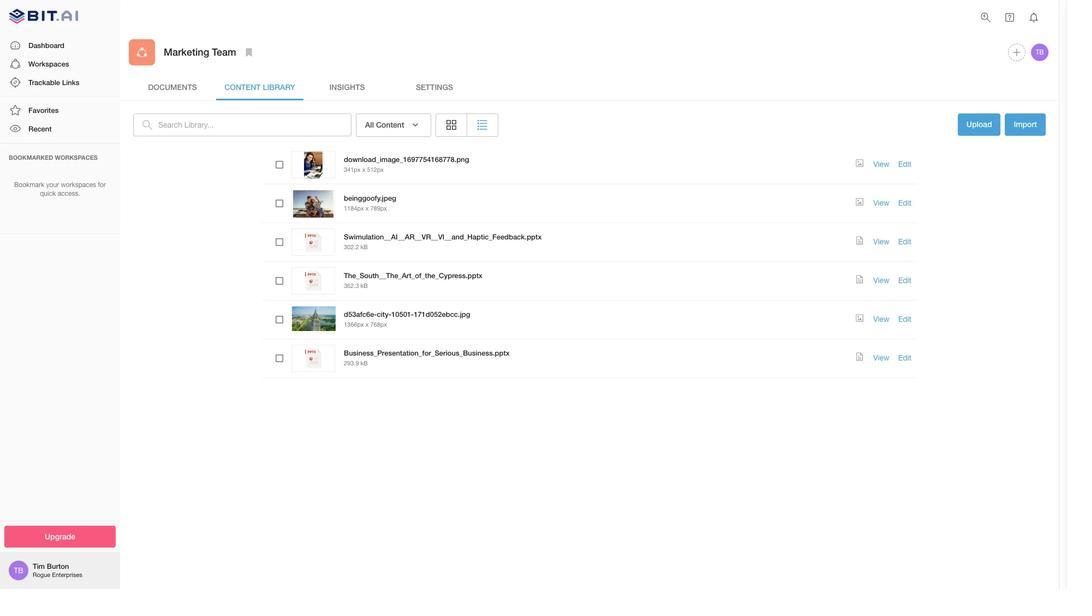 Task type: locate. For each thing, give the bounding box(es) containing it.
documents
[[148, 82, 197, 92]]

upload
[[967, 120, 993, 129]]

workspaces button
[[0, 55, 120, 73]]

171d052ebcc.jpg
[[414, 310, 471, 319]]

kb
[[361, 244, 368, 251], [361, 283, 368, 289], [361, 360, 368, 367]]

2 kb from the top
[[361, 283, 368, 289]]

business_presentation_for_serious_business.pptx 293.9 kb
[[344, 349, 510, 367]]

tim
[[33, 563, 45, 572]]

view for beinggoofy.jpeg
[[874, 199, 890, 207]]

kb right 293.9
[[361, 360, 368, 367]]

kb right 362.3
[[361, 283, 368, 289]]

content right all at the left top of the page
[[376, 120, 405, 129]]

trackable links button
[[0, 73, 120, 92]]

4 view from the top
[[874, 276, 890, 285]]

edit for the_south__the_art_of_the_cypress.pptx
[[899, 276, 912, 285]]

kb inside "the_south__the_art_of_the_cypress.pptx 362.3 kb"
[[361, 283, 368, 289]]

6 view from the top
[[874, 354, 890, 363]]

x for download_image_1697754168778.png
[[363, 167, 366, 173]]

1 horizontal spatial content
[[376, 120, 405, 129]]

bookmark your workspaces for quick access.
[[14, 181, 106, 198]]

5 edit link from the top
[[899, 315, 912, 324]]

view link for d53afc6e-city-10501-171d052ebcc.jpg
[[874, 315, 890, 324]]

kb right 302.2
[[361, 244, 368, 251]]

0 horizontal spatial content
[[225, 82, 261, 92]]

enterprises
[[52, 573, 82, 579]]

kb inside business_presentation_for_serious_business.pptx 293.9 kb
[[361, 360, 368, 367]]

x left 512px on the top left of page
[[363, 167, 366, 173]]

edit for download_image_1697754168778.png
[[899, 160, 912, 169]]

insights link
[[304, 74, 391, 101]]

content
[[225, 82, 261, 92], [376, 120, 405, 129]]

3 view link from the top
[[874, 237, 890, 246]]

1 edit link from the top
[[899, 160, 912, 169]]

6 edit from the top
[[899, 354, 912, 363]]

1184px
[[344, 205, 364, 212]]

x inside beinggoofy.jpeg 1184px x 789px
[[366, 205, 369, 212]]

1366px
[[344, 322, 364, 328]]

1 view from the top
[[874, 160, 890, 169]]

293.9
[[344, 360, 359, 367]]

content inside tab list
[[225, 82, 261, 92]]

edit link for the_south__the_art_of_the_cypress.pptx
[[899, 276, 912, 285]]

1 vertical spatial content
[[376, 120, 405, 129]]

1 horizontal spatial tb
[[1037, 49, 1045, 56]]

view
[[874, 160, 890, 169], [874, 199, 890, 207], [874, 237, 890, 246], [874, 276, 890, 285], [874, 315, 890, 324], [874, 354, 890, 363]]

3 view from the top
[[874, 237, 890, 246]]

view for swimulation__ai__ar__vr__vi__and_haptic_feedback.pptx
[[874, 237, 890, 246]]

view for download_image_1697754168778.png
[[874, 160, 890, 169]]

1 view link from the top
[[874, 160, 890, 169]]

2 vertical spatial kb
[[361, 360, 368, 367]]

1 kb from the top
[[361, 244, 368, 251]]

4 edit from the top
[[899, 276, 912, 285]]

workspaces
[[28, 59, 69, 68]]

favorites button
[[0, 101, 120, 120]]

2 edit from the top
[[899, 199, 912, 207]]

all content button
[[356, 114, 431, 137]]

tab list containing documents
[[129, 74, 1051, 101]]

view link for download_image_1697754168778.png
[[874, 160, 890, 169]]

tb inside tb button
[[1037, 49, 1045, 56]]

edit link for download_image_1697754168778.png
[[899, 160, 912, 169]]

group
[[436, 114, 499, 137]]

0 vertical spatial x
[[363, 167, 366, 173]]

5 edit from the top
[[899, 315, 912, 324]]

2 edit link from the top
[[899, 199, 912, 207]]

x
[[363, 167, 366, 173], [366, 205, 369, 212], [366, 322, 369, 328]]

3 edit link from the top
[[899, 237, 912, 246]]

trackable
[[28, 78, 60, 87]]

bookmarked workspaces
[[9, 154, 98, 161]]

links
[[62, 78, 79, 87]]

swimulation__ai__ar__vr__vi__and_haptic_feedback.pptx
[[344, 233, 542, 241]]

kb for swimulation__ai__ar__vr__vi__and_haptic_feedback.pptx
[[361, 244, 368, 251]]

2 view link from the top
[[874, 199, 890, 207]]

tb button
[[1030, 42, 1051, 63]]

burton
[[47, 563, 69, 572]]

1 edit from the top
[[899, 160, 912, 169]]

workspaces
[[61, 181, 96, 189]]

download_image_1697754168778.png
[[344, 155, 470, 164]]

2 view from the top
[[874, 199, 890, 207]]

trackable links
[[28, 78, 79, 87]]

upload button
[[959, 114, 1002, 137], [959, 114, 1002, 136]]

3 edit from the top
[[899, 237, 912, 246]]

team
[[212, 46, 236, 58]]

x inside download_image_1697754168778.png 341px x 512px
[[363, 167, 366, 173]]

302.2
[[344, 244, 359, 251]]

789px
[[371, 205, 387, 212]]

1 vertical spatial x
[[366, 205, 369, 212]]

edit link for d53afc6e-city-10501-171d052ebcc.jpg
[[899, 315, 912, 324]]

2 vertical spatial x
[[366, 322, 369, 328]]

3 kb from the top
[[361, 360, 368, 367]]

view for the_south__the_art_of_the_cypress.pptx
[[874, 276, 890, 285]]

Search Library... search field
[[158, 114, 352, 136]]

business_presentation_for_serious_business.pptx
[[344, 349, 510, 358]]

x left 768px
[[366, 322, 369, 328]]

0 vertical spatial content
[[225, 82, 261, 92]]

edit link
[[899, 160, 912, 169], [899, 199, 912, 207], [899, 237, 912, 246], [899, 276, 912, 285], [899, 315, 912, 324], [899, 354, 912, 363]]

10501-
[[392, 310, 414, 319]]

5 view link from the top
[[874, 315, 890, 324]]

edit
[[899, 160, 912, 169], [899, 199, 912, 207], [899, 237, 912, 246], [899, 276, 912, 285], [899, 315, 912, 324], [899, 354, 912, 363]]

0 horizontal spatial tb
[[14, 567, 23, 576]]

bookmarked
[[9, 154, 53, 161]]

import
[[1015, 120, 1038, 129]]

4 view link from the top
[[874, 276, 890, 285]]

view link for swimulation__ai__ar__vr__vi__and_haptic_feedback.pptx
[[874, 237, 890, 246]]

content down bookmark image
[[225, 82, 261, 92]]

upgrade button
[[4, 526, 116, 548]]

6 view link from the top
[[874, 354, 890, 363]]

4 edit link from the top
[[899, 276, 912, 285]]

content library
[[225, 82, 295, 92]]

upgrade
[[45, 532, 75, 542]]

settings
[[416, 82, 453, 92]]

0 vertical spatial kb
[[361, 244, 368, 251]]

swimulation__ai__ar__vr__vi__and_haptic_feedback.pptx 302.2 kb
[[344, 233, 542, 251]]

edit link for swimulation__ai__ar__vr__vi__and_haptic_feedback.pptx
[[899, 237, 912, 246]]

768px
[[371, 322, 387, 328]]

x for beinggoofy.jpeg
[[366, 205, 369, 212]]

362.3
[[344, 283, 359, 289]]

view link for the_south__the_art_of_the_cypress.pptx
[[874, 276, 890, 285]]

tb
[[1037, 49, 1045, 56], [14, 567, 23, 576]]

6 edit link from the top
[[899, 354, 912, 363]]

341px
[[344, 167, 361, 173]]

5 view from the top
[[874, 315, 890, 324]]

1 vertical spatial kb
[[361, 283, 368, 289]]

marketing
[[164, 46, 209, 58]]

0 vertical spatial tb
[[1037, 49, 1045, 56]]

edit for d53afc6e-city-10501-171d052ebcc.jpg
[[899, 315, 912, 324]]

x down beinggoofy.jpeg
[[366, 205, 369, 212]]

kb inside 'swimulation__ai__ar__vr__vi__and_haptic_feedback.pptx 302.2 kb'
[[361, 244, 368, 251]]

view link
[[874, 160, 890, 169], [874, 199, 890, 207], [874, 237, 890, 246], [874, 276, 890, 285], [874, 315, 890, 324], [874, 354, 890, 363]]

tab list
[[129, 74, 1051, 101]]

tim burton rogue enterprises
[[33, 563, 82, 579]]



Task type: vqa. For each thing, say whether or not it's contained in the screenshot.
Workspace Activities
no



Task type: describe. For each thing, give the bounding box(es) containing it.
content inside button
[[376, 120, 405, 129]]

dashboard
[[28, 41, 64, 49]]

marketing team
[[164, 46, 236, 58]]

view for business_presentation_for_serious_business.pptx
[[874, 354, 890, 363]]

beinggoofy.jpeg 1184px x 789px
[[344, 194, 397, 212]]

view for d53afc6e-city-10501-171d052ebcc.jpg
[[874, 315, 890, 324]]

bookmark
[[14, 181, 44, 189]]

documents link
[[129, 74, 216, 101]]

the_south__the_art_of_the_cypress.pptx 362.3 kb
[[344, 271, 483, 289]]

512px
[[367, 167, 384, 173]]

recent
[[28, 125, 52, 133]]

settings link
[[391, 74, 479, 101]]

quick
[[40, 190, 56, 198]]

download_image_1697754168778.png 341px x 512px
[[344, 155, 470, 173]]

edit for swimulation__ai__ar__vr__vi__and_haptic_feedback.pptx
[[899, 237, 912, 246]]

access.
[[58, 190, 80, 198]]

view link for beinggoofy.jpeg
[[874, 199, 890, 207]]

content library link
[[216, 74, 304, 101]]

edit link for business_presentation_for_serious_business.pptx
[[899, 354, 912, 363]]

edit for business_presentation_for_serious_business.pptx
[[899, 354, 912, 363]]

city-
[[377, 310, 392, 319]]

your
[[46, 181, 59, 189]]

view link for business_presentation_for_serious_business.pptx
[[874, 354, 890, 363]]

edit link for beinggoofy.jpeg
[[899, 199, 912, 207]]

recent button
[[0, 120, 120, 139]]

all content
[[365, 120, 405, 129]]

rogue
[[33, 573, 50, 579]]

x inside "d53afc6e-city-10501-171d052ebcc.jpg 1366px x 768px"
[[366, 322, 369, 328]]

dashboard button
[[0, 36, 120, 55]]

library
[[263, 82, 295, 92]]

edit for beinggoofy.jpeg
[[899, 199, 912, 207]]

1 vertical spatial tb
[[14, 567, 23, 576]]

workspaces
[[55, 154, 98, 161]]

d53afc6e-city-10501-171d052ebcc.jpg 1366px x 768px
[[344, 310, 471, 328]]

all
[[365, 120, 374, 129]]

import button
[[1006, 114, 1047, 136]]

d53afc6e-
[[344, 310, 377, 319]]

insights
[[330, 82, 365, 92]]

kb for business_presentation_for_serious_business.pptx
[[361, 360, 368, 367]]

favorites
[[28, 106, 59, 115]]

for
[[98, 181, 106, 189]]

the_south__the_art_of_the_cypress.pptx
[[344, 271, 483, 280]]

bookmark image
[[242, 46, 256, 59]]

beinggoofy.jpeg
[[344, 194, 397, 202]]

kb for the_south__the_art_of_the_cypress.pptx
[[361, 283, 368, 289]]



